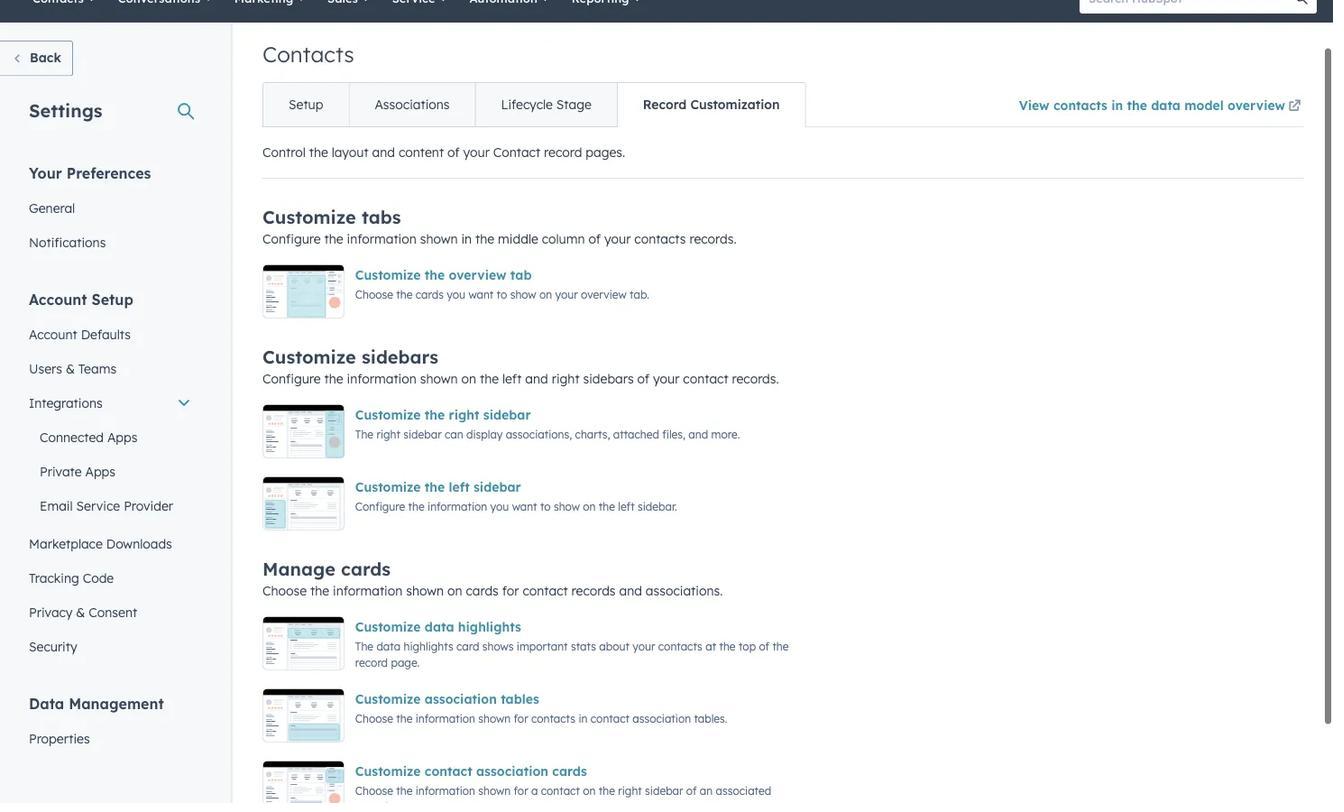Task type: describe. For each thing, give the bounding box(es) containing it.
account setup element
[[18, 289, 202, 664]]

cards right manage
[[341, 558, 391, 580]]

0 vertical spatial association
[[425, 691, 497, 707]]

0 vertical spatial sidebars
[[362, 346, 439, 368]]

contact inside manage cards choose the information shown on cards for contact records and associations.
[[523, 583, 568, 599]]

cards up the customize data highlights button
[[466, 583, 499, 599]]

security
[[29, 639, 77, 654]]

customize for customize the right sidebar the right sidebar can display associations, charts, attached files, and more.
[[355, 407, 421, 423]]

properties
[[29, 731, 90, 746]]

display
[[467, 427, 503, 441]]

middle
[[498, 231, 539, 247]]

want for sidebar
[[512, 500, 537, 513]]

choose inside manage cards choose the information shown on cards for contact records and associations.
[[263, 583, 307, 599]]

the inside customize the right sidebar the right sidebar can display associations, charts, attached files, and more.
[[425, 407, 445, 423]]

notifications
[[29, 234, 106, 250]]

0 horizontal spatial highlights
[[404, 639, 454, 653]]

view contacts in the data model overview link
[[1020, 85, 1305, 126]]

associations
[[375, 97, 450, 112]]

users & teams link
[[18, 352, 202, 386]]

shown for sidebars
[[420, 371, 458, 387]]

information inside customize association tables choose the information shown for contacts in contact association tables.
[[416, 712, 476, 725]]

you for left
[[491, 500, 509, 513]]

1 vertical spatial data
[[425, 619, 454, 635]]

records. inside customize sidebars configure the information shown on the left and right sidebars of your contact records.
[[732, 371, 779, 387]]

your preferences
[[29, 164, 151, 182]]

show for tab
[[510, 287, 537, 301]]

configure inside customize the left sidebar configure the information you want to show on the left sidebar.
[[355, 500, 405, 513]]

0 vertical spatial overview
[[1228, 97, 1286, 113]]

on for cards
[[583, 784, 596, 797]]

associated
[[716, 784, 772, 797]]

setup link
[[264, 83, 349, 126]]

lifecycle stage
[[501, 97, 592, 112]]

information inside customize sidebars configure the information shown on the left and right sidebars of your contact records.
[[347, 371, 417, 387]]

customization
[[691, 97, 780, 112]]

stats
[[571, 639, 596, 653]]

provider
[[124, 498, 173, 514]]

information inside manage cards choose the information shown on cards for contact records and associations.
[[333, 583, 403, 599]]

customize association tables choose the information shown for contacts in contact association tables.
[[355, 691, 728, 725]]

shows
[[483, 639, 514, 653]]

shown for cards
[[406, 583, 444, 599]]

view contacts in the data model overview
[[1020, 97, 1286, 113]]

downloads
[[106, 536, 172, 551]]

tab.
[[630, 287, 650, 301]]

management
[[69, 694, 164, 713]]

top
[[739, 639, 756, 653]]

layout
[[332, 144, 369, 160]]

right inside customize sidebars configure the information shown on the left and right sidebars of your contact records.
[[552, 371, 580, 387]]

right up can
[[449, 407, 480, 423]]

tab
[[511, 267, 532, 283]]

control
[[263, 144, 306, 160]]

contacts
[[263, 41, 354, 68]]

the inside manage cards choose the information shown on cards for contact records and associations.
[[310, 583, 330, 599]]

shown inside customize association tables choose the information shown for contacts in contact association tables.
[[479, 712, 511, 725]]

data for highlights
[[377, 639, 401, 653]]

information inside customize contact association cards choose the information shown for a contact on the right sidebar of an associated record.
[[416, 784, 476, 797]]

your
[[29, 164, 62, 182]]

general
[[29, 200, 75, 216]]

the inside customize the right sidebar the right sidebar can display associations, charts, attached files, and more.
[[355, 427, 374, 441]]

tables
[[501, 691, 539, 707]]

customize contact association cards button
[[355, 761, 587, 782]]

associations.
[[646, 583, 723, 599]]

defaults
[[81, 326, 131, 342]]

customize for customize tabs configure the information shown in the middle column of your contacts records.
[[263, 206, 356, 228]]

of right content
[[448, 144, 460, 160]]

& for privacy
[[76, 604, 85, 620]]

customize the right sidebar the right sidebar can display associations, charts, attached files, and more.
[[355, 407, 740, 441]]

sidebar down customize the right sidebar button
[[404, 427, 442, 441]]

tracking code link
[[18, 561, 202, 595]]

on inside manage cards choose the information shown on cards for contact records and associations.
[[448, 583, 463, 599]]

want for tab
[[469, 287, 494, 301]]

teams
[[78, 361, 117, 376]]

content
[[399, 144, 444, 160]]

data
[[29, 694, 64, 713]]

customize sidebars configure the information shown on the left and right sidebars of your contact records.
[[263, 346, 779, 387]]

privacy & consent
[[29, 604, 137, 620]]

marketplace downloads link
[[18, 527, 202, 561]]

tabs
[[362, 206, 401, 228]]

email
[[40, 498, 73, 514]]

customize association tables button
[[355, 689, 539, 710]]

page.
[[391, 656, 420, 669]]

you for overview
[[447, 287, 466, 301]]

a
[[532, 784, 538, 797]]

integrations
[[29, 395, 103, 411]]

configure for sidebars
[[263, 371, 321, 387]]

security link
[[18, 629, 202, 664]]

left inside customize sidebars configure the information shown on the left and right sidebars of your contact records.
[[503, 371, 522, 387]]

and inside customize the right sidebar the right sidebar can display associations, charts, attached files, and more.
[[689, 427, 709, 441]]

contacts right 'view'
[[1054, 97, 1108, 113]]

email service provider link
[[18, 489, 202, 523]]

card
[[457, 639, 480, 653]]

customize for customize contact association cards choose the information shown for a contact on the right sidebar of an associated record.
[[355, 763, 421, 779]]

to for tab
[[497, 287, 507, 301]]

contacts inside customize tabs configure the information shown in the middle column of your contacts records.
[[635, 231, 686, 247]]

account setup
[[29, 290, 133, 308]]

view
[[1020, 97, 1050, 113]]

customize data highlights the data highlights card shows important stats about your contacts at the top of the record page.
[[355, 619, 789, 669]]

tracking
[[29, 570, 79, 586]]

contact inside customize sidebars configure the information shown on the left and right sidebars of your contact records.
[[683, 371, 729, 387]]

service
[[76, 498, 120, 514]]

contact
[[493, 144, 541, 160]]

of inside customize tabs configure the information shown in the middle column of your contacts records.
[[589, 231, 601, 247]]

customize for customize association tables choose the information shown for contacts in contact association tables.
[[355, 691, 421, 707]]

account defaults link
[[18, 317, 202, 352]]

code
[[83, 570, 114, 586]]

your preferences element
[[18, 163, 202, 259]]

contacts inside customize data highlights the data highlights card shows important stats about your contacts at the top of the record page.
[[659, 639, 703, 653]]

record customization
[[643, 97, 780, 112]]

pages.
[[586, 144, 626, 160]]

can
[[445, 427, 464, 441]]

more.
[[712, 427, 740, 441]]

link opens in a new window image
[[1289, 96, 1302, 117]]

customize the overview tab choose the cards you want to show on your overview tab.
[[355, 267, 650, 301]]

an
[[700, 784, 713, 797]]

your left contact
[[463, 144, 490, 160]]

users & teams
[[29, 361, 117, 376]]

records
[[572, 583, 616, 599]]

charts,
[[575, 427, 610, 441]]

Search HubSpot search field
[[1080, 0, 1301, 14]]

associations,
[[506, 427, 572, 441]]

and inside customize sidebars configure the information shown on the left and right sidebars of your contact records.
[[526, 371, 548, 387]]

private
[[40, 463, 82, 479]]

1 vertical spatial sidebars
[[583, 371, 634, 387]]

shown inside customize contact association cards choose the information shown for a contact on the right sidebar of an associated record.
[[479, 784, 511, 797]]

cards inside customize the overview tab choose the cards you want to show on your overview tab.
[[416, 287, 444, 301]]

setup inside navigation
[[289, 97, 323, 112]]

notifications link
[[18, 225, 202, 259]]

connected
[[40, 429, 104, 445]]

about
[[599, 639, 630, 653]]



Task type: locate. For each thing, give the bounding box(es) containing it.
of inside customize data highlights the data highlights card shows important stats about your contacts at the top of the record page.
[[759, 639, 770, 653]]

your right about
[[633, 639, 656, 653]]

the down customize the right sidebar button
[[355, 427, 374, 441]]

customize for customize the left sidebar configure the information you want to show on the left sidebar.
[[355, 479, 421, 495]]

on inside customize sidebars configure the information shown on the left and right sidebars of your contact records.
[[462, 371, 477, 387]]

1 horizontal spatial want
[[512, 500, 537, 513]]

choose inside customize contact association cards choose the information shown for a contact on the right sidebar of an associated record.
[[355, 784, 393, 797]]

you inside customize the overview tab choose the cards you want to show on your overview tab.
[[447, 287, 466, 301]]

right down customize the right sidebar button
[[377, 427, 401, 441]]

data left model
[[1152, 97, 1181, 113]]

settings
[[29, 99, 102, 121]]

2 vertical spatial left
[[618, 500, 635, 513]]

cards
[[416, 287, 444, 301], [341, 558, 391, 580], [466, 583, 499, 599], [553, 763, 587, 779]]

0 vertical spatial data
[[1152, 97, 1181, 113]]

preferences
[[67, 164, 151, 182]]

1 vertical spatial show
[[554, 500, 580, 513]]

tracking code
[[29, 570, 114, 586]]

sidebar left an
[[645, 784, 684, 797]]

information up customize the right sidebar button
[[347, 371, 417, 387]]

in up customize contact association cards choose the information shown for a contact on the right sidebar of an associated record. in the bottom of the page
[[579, 712, 588, 725]]

and right 'layout'
[[372, 144, 395, 160]]

record left pages.
[[544, 144, 582, 160]]

privacy
[[29, 604, 73, 620]]

2 account from the top
[[29, 326, 77, 342]]

record
[[544, 144, 582, 160], [355, 656, 388, 669]]

to down middle
[[497, 287, 507, 301]]

model
[[1185, 97, 1224, 113]]

overview left link opens in a new window image
[[1228, 97, 1286, 113]]

information down tabs
[[347, 231, 417, 247]]

your inside customize the overview tab choose the cards you want to show on your overview tab.
[[555, 287, 578, 301]]

on inside customize the overview tab choose the cards you want to show on your overview tab.
[[540, 287, 552, 301]]

2 vertical spatial data
[[377, 639, 401, 653]]

records. inside customize tabs configure the information shown in the middle column of your contacts records.
[[690, 231, 737, 247]]

0 vertical spatial records.
[[690, 231, 737, 247]]

to inside customize the overview tab choose the cards you want to show on your overview tab.
[[497, 287, 507, 301]]

setup
[[289, 97, 323, 112], [92, 290, 133, 308]]

0 vertical spatial to
[[497, 287, 507, 301]]

contact up more.
[[683, 371, 729, 387]]

highlights
[[458, 619, 521, 635], [404, 639, 454, 653]]

customize the left sidebar configure the information you want to show on the left sidebar.
[[355, 479, 678, 513]]

for inside manage cards choose the information shown on cards for contact records and associations.
[[502, 583, 519, 599]]

navigation containing setup
[[263, 82, 806, 127]]

want inside customize the left sidebar configure the information you want to show on the left sidebar.
[[512, 500, 537, 513]]

navigation
[[263, 82, 806, 127]]

in up customize the overview tab button
[[462, 231, 472, 247]]

0 vertical spatial configure
[[263, 231, 321, 247]]

in
[[1112, 97, 1124, 113], [462, 231, 472, 247], [579, 712, 588, 725]]

choose down manage
[[263, 583, 307, 599]]

lifecycle
[[501, 97, 553, 112]]

association
[[425, 691, 497, 707], [633, 712, 691, 725], [476, 763, 549, 779]]

shown up the customize data highlights button
[[406, 583, 444, 599]]

overview
[[1228, 97, 1286, 113], [449, 267, 507, 283], [581, 287, 627, 301]]

your inside customize tabs configure the information shown in the middle column of your contacts records.
[[605, 231, 631, 247]]

1 vertical spatial to
[[541, 500, 551, 513]]

email service provider
[[40, 498, 173, 514]]

show down 'charts,'
[[554, 500, 580, 513]]

your down column
[[555, 287, 578, 301]]

1 horizontal spatial highlights
[[458, 619, 521, 635]]

right left an
[[618, 784, 642, 797]]

contacts up tab.
[[635, 231, 686, 247]]

important
[[517, 639, 568, 653]]

information inside customize the left sidebar configure the information you want to show on the left sidebar.
[[428, 500, 488, 513]]

0 horizontal spatial want
[[469, 287, 494, 301]]

on down column
[[540, 287, 552, 301]]

& right users
[[66, 361, 75, 376]]

and inside manage cards choose the information shown on cards for contact records and associations.
[[620, 583, 643, 599]]

2 vertical spatial configure
[[355, 500, 405, 513]]

0 horizontal spatial left
[[449, 479, 470, 495]]

1 vertical spatial association
[[633, 712, 691, 725]]

shown inside customize tabs configure the information shown in the middle column of your contacts records.
[[420, 231, 458, 247]]

1 vertical spatial record
[[355, 656, 388, 669]]

connected apps link
[[18, 420, 202, 454]]

2 vertical spatial for
[[514, 784, 529, 797]]

information inside customize tabs configure the information shown in the middle column of your contacts records.
[[347, 231, 417, 247]]

choose inside customize the overview tab choose the cards you want to show on your overview tab.
[[355, 287, 393, 301]]

apps down integrations button
[[107, 429, 138, 445]]

private apps
[[40, 463, 116, 479]]

the
[[1128, 97, 1148, 113], [309, 144, 328, 160], [324, 231, 343, 247], [476, 231, 495, 247], [425, 267, 445, 283], [396, 287, 413, 301], [324, 371, 343, 387], [480, 371, 499, 387], [425, 407, 445, 423], [425, 479, 445, 495], [408, 500, 425, 513], [599, 500, 615, 513], [310, 583, 330, 599], [720, 639, 736, 653], [773, 639, 789, 653], [396, 712, 413, 725], [396, 784, 413, 797], [599, 784, 615, 797]]

0 vertical spatial apps
[[107, 429, 138, 445]]

1 vertical spatial &
[[76, 604, 85, 620]]

customize inside customize the left sidebar configure the information you want to show on the left sidebar.
[[355, 479, 421, 495]]

contact down customize association tables button
[[425, 763, 473, 779]]

control the layout and content of your contact record pages.
[[263, 144, 626, 160]]

the
[[355, 427, 374, 441], [355, 639, 374, 653]]

0 horizontal spatial record
[[355, 656, 388, 669]]

information
[[347, 231, 417, 247], [347, 371, 417, 387], [428, 500, 488, 513], [333, 583, 403, 599], [416, 712, 476, 725], [416, 784, 476, 797]]

record inside customize data highlights the data highlights card shows important stats about your contacts at the top of the record page.
[[355, 656, 388, 669]]

shown down customize contact association cards button
[[479, 784, 511, 797]]

1 vertical spatial left
[[449, 479, 470, 495]]

customize the right sidebar button
[[355, 404, 531, 426]]

setup down contacts on the top of the page
[[289, 97, 323, 112]]

attached
[[613, 427, 660, 441]]

information down customize contact association cards button
[[416, 784, 476, 797]]

want down associations,
[[512, 500, 537, 513]]

associations link
[[349, 83, 475, 126]]

sidebars
[[362, 346, 439, 368], [583, 371, 634, 387]]

1 horizontal spatial show
[[554, 500, 580, 513]]

to for sidebar
[[541, 500, 551, 513]]

your inside customize sidebars configure the information shown on the left and right sidebars of your contact records.
[[653, 371, 680, 387]]

contact down about
[[591, 712, 630, 725]]

manage cards choose the information shown on cards for contact records and associations.
[[263, 558, 723, 599]]

shown up customize the right sidebar button
[[420, 371, 458, 387]]

1 horizontal spatial data
[[425, 619, 454, 635]]

0 horizontal spatial sidebars
[[362, 346, 439, 368]]

0 vertical spatial the
[[355, 427, 374, 441]]

on up the customize data highlights button
[[448, 583, 463, 599]]

record
[[643, 97, 687, 112]]

left
[[503, 371, 522, 387], [449, 479, 470, 495], [618, 500, 635, 513]]

right inside customize contact association cards choose the information shown for a contact on the right sidebar of an associated record.
[[618, 784, 642, 797]]

of inside customize contact association cards choose the information shown for a contact on the right sidebar of an associated record.
[[687, 784, 697, 797]]

information down manage
[[333, 583, 403, 599]]

shown for tabs
[[420, 231, 458, 247]]

setup up account defaults link
[[92, 290, 133, 308]]

& for users
[[66, 361, 75, 376]]

general link
[[18, 191, 202, 225]]

on for tab
[[540, 287, 552, 301]]

record.
[[355, 800, 391, 803]]

of right top
[[759, 639, 770, 653]]

1 vertical spatial account
[[29, 326, 77, 342]]

users
[[29, 361, 62, 376]]

for for cards
[[502, 583, 519, 599]]

for
[[502, 583, 519, 599], [514, 712, 529, 725], [514, 784, 529, 797]]

0 horizontal spatial show
[[510, 287, 537, 301]]

0 vertical spatial &
[[66, 361, 75, 376]]

0 vertical spatial want
[[469, 287, 494, 301]]

contacts inside customize association tables choose the information shown for contacts in contact association tables.
[[532, 712, 576, 725]]

1 horizontal spatial record
[[544, 144, 582, 160]]

record left page.
[[355, 656, 388, 669]]

1 horizontal spatial you
[[491, 500, 509, 513]]

1 vertical spatial records.
[[732, 371, 779, 387]]

choose up the record.
[[355, 784, 393, 797]]

0 vertical spatial left
[[503, 371, 522, 387]]

customize inside customize data highlights the data highlights card shows important stats about your contacts at the top of the record page.
[[355, 619, 421, 635]]

overview left "tab" on the top of page
[[449, 267, 507, 283]]

& right "privacy"
[[76, 604, 85, 620]]

for inside customize contact association cards choose the information shown for a contact on the right sidebar of an associated record.
[[514, 784, 529, 797]]

and right records
[[620, 583, 643, 599]]

1 horizontal spatial left
[[503, 371, 522, 387]]

on inside customize the left sidebar configure the information you want to show on the left sidebar.
[[583, 500, 596, 513]]

account
[[29, 290, 87, 308], [29, 326, 77, 342]]

2 horizontal spatial left
[[618, 500, 635, 513]]

0 horizontal spatial you
[[447, 287, 466, 301]]

cards inside customize contact association cards choose the information shown for a contact on the right sidebar of an associated record.
[[553, 763, 587, 779]]

your inside customize data highlights the data highlights card shows important stats about your contacts at the top of the record page.
[[633, 639, 656, 653]]

2 horizontal spatial in
[[1112, 97, 1124, 113]]

cards down customize association tables choose the information shown for contacts in contact association tables.
[[553, 763, 587, 779]]

cards down customize the overview tab button
[[416, 287, 444, 301]]

shown
[[420, 231, 458, 247], [420, 371, 458, 387], [406, 583, 444, 599], [479, 712, 511, 725], [479, 784, 511, 797]]

you inside customize the left sidebar configure the information you want to show on the left sidebar.
[[491, 500, 509, 513]]

customize inside customize the overview tab choose the cards you want to show on your overview tab.
[[355, 267, 421, 283]]

configure
[[263, 231, 321, 247], [263, 371, 321, 387], [355, 500, 405, 513]]

of inside customize sidebars configure the information shown on the left and right sidebars of your contact records.
[[638, 371, 650, 387]]

search image
[[1296, 0, 1309, 5]]

for inside customize association tables choose the information shown for contacts in contact association tables.
[[514, 712, 529, 725]]

left left sidebar.
[[618, 500, 635, 513]]

and
[[372, 144, 395, 160], [526, 371, 548, 387], [689, 427, 709, 441], [620, 583, 643, 599]]

link opens in a new window image
[[1289, 100, 1302, 113]]

0 horizontal spatial to
[[497, 287, 507, 301]]

1 horizontal spatial overview
[[581, 287, 627, 301]]

contacts
[[1054, 97, 1108, 113], [635, 231, 686, 247], [659, 639, 703, 653], [532, 712, 576, 725]]

search button
[[1287, 0, 1318, 14]]

shown inside manage cards choose the information shown on cards for contact records and associations.
[[406, 583, 444, 599]]

on up customize the right sidebar button
[[462, 371, 477, 387]]

0 horizontal spatial &
[[66, 361, 75, 376]]

2 vertical spatial overview
[[581, 287, 627, 301]]

&
[[66, 361, 75, 376], [76, 604, 85, 620]]

1 vertical spatial in
[[462, 231, 472, 247]]

sidebar.
[[638, 500, 678, 513]]

for left a on the bottom of page
[[514, 784, 529, 797]]

apps for connected apps
[[107, 429, 138, 445]]

highlights down the customize data highlights button
[[404, 639, 454, 653]]

1 horizontal spatial sidebars
[[583, 371, 634, 387]]

account for account defaults
[[29, 326, 77, 342]]

2 vertical spatial association
[[476, 763, 549, 779]]

& inside privacy & consent link
[[76, 604, 85, 620]]

tables.
[[694, 712, 728, 725]]

account up account defaults
[[29, 290, 87, 308]]

association down card
[[425, 691, 497, 707]]

apps for private apps
[[85, 463, 116, 479]]

0 horizontal spatial data
[[377, 639, 401, 653]]

show for sidebar
[[554, 500, 580, 513]]

1 vertical spatial you
[[491, 500, 509, 513]]

configure for tabs
[[263, 231, 321, 247]]

contacts down tables
[[532, 712, 576, 725]]

sidebar up display
[[484, 407, 531, 423]]

1 horizontal spatial in
[[579, 712, 588, 725]]

configure inside customize sidebars configure the information shown on the left and right sidebars of your contact records.
[[263, 371, 321, 387]]

1 vertical spatial configure
[[263, 371, 321, 387]]

association inside customize contact association cards choose the information shown for a contact on the right sidebar of an associated record.
[[476, 763, 549, 779]]

right up customize the right sidebar the right sidebar can display associations, charts, attached files, and more.
[[552, 371, 580, 387]]

2 horizontal spatial data
[[1152, 97, 1181, 113]]

want down customize the overview tab button
[[469, 287, 494, 301]]

choose down customize the overview tab button
[[355, 287, 393, 301]]

1 horizontal spatial &
[[76, 604, 85, 620]]

account up users
[[29, 326, 77, 342]]

data management element
[[18, 694, 202, 803]]

sidebars up customize the right sidebar button
[[362, 346, 439, 368]]

0 horizontal spatial overview
[[449, 267, 507, 283]]

your right column
[[605, 231, 631, 247]]

private apps link
[[18, 454, 202, 489]]

1 the from the top
[[355, 427, 374, 441]]

0 vertical spatial in
[[1112, 97, 1124, 113]]

left up customize the right sidebar the right sidebar can display associations, charts, attached files, and more.
[[503, 371, 522, 387]]

properties link
[[18, 722, 202, 756]]

choose inside customize association tables choose the information shown for contacts in contact association tables.
[[355, 712, 393, 725]]

0 vertical spatial you
[[447, 287, 466, 301]]

and right files,
[[689, 427, 709, 441]]

data for model
[[1152, 97, 1181, 113]]

choose down page.
[[355, 712, 393, 725]]

2 the from the top
[[355, 639, 374, 653]]

1 vertical spatial setup
[[92, 290, 133, 308]]

you down customize the overview tab button
[[447, 287, 466, 301]]

information down customize association tables button
[[416, 712, 476, 725]]

marketplace
[[29, 536, 103, 551]]

association left tables.
[[633, 712, 691, 725]]

apps
[[107, 429, 138, 445], [85, 463, 116, 479]]

customize for customize data highlights the data highlights card shows important stats about your contacts at the top of the record page.
[[355, 619, 421, 635]]

information down customize the left sidebar 'button'
[[428, 500, 488, 513]]

contacts left at
[[659, 639, 703, 653]]

data down manage cards choose the information shown on cards for contact records and associations.
[[425, 619, 454, 635]]

customize for customize the overview tab choose the cards you want to show on your overview tab.
[[355, 267, 421, 283]]

contact right a on the bottom of page
[[541, 784, 580, 797]]

manage
[[263, 558, 336, 580]]

contact left records
[[523, 583, 568, 599]]

1 vertical spatial overview
[[449, 267, 507, 283]]

1 vertical spatial highlights
[[404, 639, 454, 653]]

1 vertical spatial want
[[512, 500, 537, 513]]

for down tables
[[514, 712, 529, 725]]

your up files,
[[653, 371, 680, 387]]

customize inside customize association tables choose the information shown for contacts in contact association tables.
[[355, 691, 421, 707]]

overview left tab.
[[581, 287, 627, 301]]

0 horizontal spatial in
[[462, 231, 472, 247]]

for up shows
[[502, 583, 519, 599]]

1 account from the top
[[29, 290, 87, 308]]

the down the customize data highlights button
[[355, 639, 374, 653]]

customize
[[263, 206, 356, 228], [355, 267, 421, 283], [263, 346, 356, 368], [355, 407, 421, 423], [355, 479, 421, 495], [355, 619, 421, 635], [355, 691, 421, 707], [355, 763, 421, 779]]

of left an
[[687, 784, 697, 797]]

the inside customize association tables choose the information shown for contacts in contact association tables.
[[396, 712, 413, 725]]

2 horizontal spatial overview
[[1228, 97, 1286, 113]]

lifecycle stage link
[[475, 83, 617, 126]]

0 horizontal spatial setup
[[92, 290, 133, 308]]

integrations button
[[18, 386, 202, 420]]

show
[[510, 287, 537, 301], [554, 500, 580, 513]]

customize inside customize sidebars configure the information shown on the left and right sidebars of your contact records.
[[263, 346, 356, 368]]

account defaults
[[29, 326, 131, 342]]

privacy & consent link
[[18, 595, 202, 629]]

on
[[540, 287, 552, 301], [462, 371, 477, 387], [583, 500, 596, 513], [448, 583, 463, 599], [583, 784, 596, 797]]

files,
[[663, 427, 686, 441]]

in right 'view'
[[1112, 97, 1124, 113]]

on for sidebar
[[583, 500, 596, 513]]

customize contact association cards choose the information shown for a contact on the right sidebar of an associated record.
[[355, 763, 772, 803]]

2 vertical spatial in
[[579, 712, 588, 725]]

and up customize the right sidebar the right sidebar can display associations, charts, attached files, and more.
[[526, 371, 548, 387]]

apps up service
[[85, 463, 116, 479]]

customize data highlights button
[[355, 616, 521, 638]]

consent
[[89, 604, 137, 620]]

connected apps
[[40, 429, 138, 445]]

you
[[447, 287, 466, 301], [491, 500, 509, 513]]

records.
[[690, 231, 737, 247], [732, 371, 779, 387]]

0 vertical spatial account
[[29, 290, 87, 308]]

1 horizontal spatial to
[[541, 500, 551, 513]]

of
[[448, 144, 460, 160], [589, 231, 601, 247], [638, 371, 650, 387], [759, 639, 770, 653], [687, 784, 697, 797]]

to inside customize the left sidebar configure the information you want to show on the left sidebar.
[[541, 500, 551, 513]]

on left sidebar.
[[583, 500, 596, 513]]

1 horizontal spatial setup
[[289, 97, 323, 112]]

1 vertical spatial the
[[355, 639, 374, 653]]

at
[[706, 639, 717, 653]]

want
[[469, 287, 494, 301], [512, 500, 537, 513]]

0 vertical spatial setup
[[289, 97, 323, 112]]

show down "tab" on the top of page
[[510, 287, 537, 301]]

the inside customize data highlights the data highlights card shows important stats about your contacts at the top of the record page.
[[355, 639, 374, 653]]

of right column
[[589, 231, 601, 247]]

shown down tables
[[479, 712, 511, 725]]

0 vertical spatial show
[[510, 287, 537, 301]]

on right a on the bottom of page
[[583, 784, 596, 797]]

choose
[[355, 287, 393, 301], [263, 583, 307, 599], [355, 712, 393, 725], [355, 784, 393, 797]]

1 vertical spatial for
[[514, 712, 529, 725]]

left down can
[[449, 479, 470, 495]]

contact
[[683, 371, 729, 387], [523, 583, 568, 599], [591, 712, 630, 725], [425, 763, 473, 779], [541, 784, 580, 797]]

0 vertical spatial for
[[502, 583, 519, 599]]

account inside account defaults link
[[29, 326, 77, 342]]

in inside customize tabs configure the information shown in the middle column of your contacts records.
[[462, 231, 472, 247]]

for for contact
[[514, 784, 529, 797]]

want inside customize the overview tab choose the cards you want to show on your overview tab.
[[469, 287, 494, 301]]

account for account setup
[[29, 290, 87, 308]]

you down customize the left sidebar 'button'
[[491, 500, 509, 513]]

back
[[30, 50, 61, 65]]

sidebars up 'charts,'
[[583, 371, 634, 387]]

shown inside customize sidebars configure the information shown on the left and right sidebars of your contact records.
[[420, 371, 458, 387]]

0 vertical spatial highlights
[[458, 619, 521, 635]]

data up page.
[[377, 639, 401, 653]]

in inside customize association tables choose the information shown for contacts in contact association tables.
[[579, 712, 588, 725]]

highlights up shows
[[458, 619, 521, 635]]

show inside customize the overview tab choose the cards you want to show on your overview tab.
[[510, 287, 537, 301]]

sidebar inside customize the left sidebar configure the information you want to show on the left sidebar.
[[474, 479, 521, 495]]

shown up customize the overview tab button
[[420, 231, 458, 247]]

customize inside customize contact association cards choose the information shown for a contact on the right sidebar of an associated record.
[[355, 763, 421, 779]]

show inside customize the left sidebar configure the information you want to show on the left sidebar.
[[554, 500, 580, 513]]

customize inside customize the right sidebar the right sidebar can display associations, charts, attached files, and more.
[[355, 407, 421, 423]]

on inside customize contact association cards choose the information shown for a contact on the right sidebar of an associated record.
[[583, 784, 596, 797]]

sidebar down display
[[474, 479, 521, 495]]

of up the "attached"
[[638, 371, 650, 387]]

customize the overview tab button
[[355, 264, 532, 286]]

customize inside customize tabs configure the information shown in the middle column of your contacts records.
[[263, 206, 356, 228]]

sidebar inside customize contact association cards choose the information shown for a contact on the right sidebar of an associated record.
[[645, 784, 684, 797]]

contact inside customize association tables choose the information shown for contacts in contact association tables.
[[591, 712, 630, 725]]

0 vertical spatial record
[[544, 144, 582, 160]]

1 vertical spatial apps
[[85, 463, 116, 479]]

& inside 'users & teams' link
[[66, 361, 75, 376]]

customize the left sidebar button
[[355, 477, 521, 498]]

configure inside customize tabs configure the information shown in the middle column of your contacts records.
[[263, 231, 321, 247]]

record customization link
[[617, 83, 806, 126]]

customize for customize sidebars configure the information shown on the left and right sidebars of your contact records.
[[263, 346, 356, 368]]

to down associations,
[[541, 500, 551, 513]]

association up a on the bottom of page
[[476, 763, 549, 779]]



Task type: vqa. For each thing, say whether or not it's contained in the screenshot.


